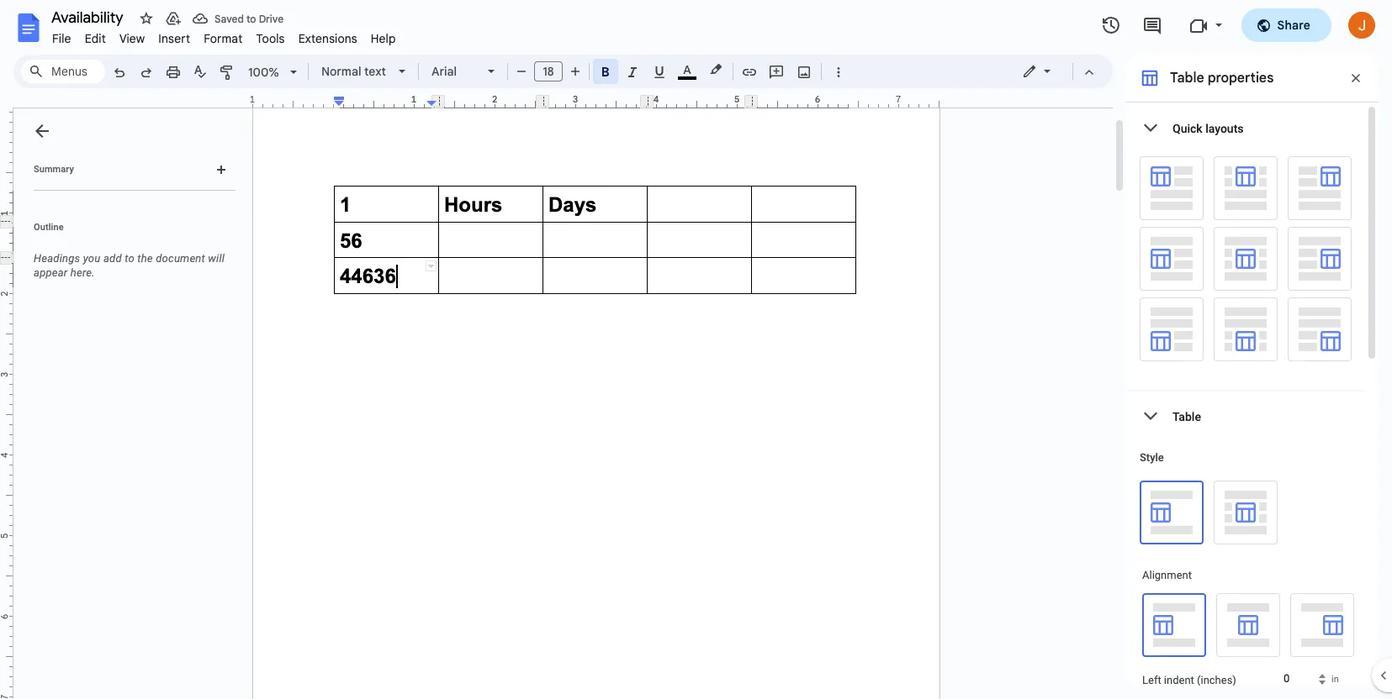 Task type: locate. For each thing, give the bounding box(es) containing it.
Wrap text style radio
[[1214, 481, 1278, 545]]

Align table to bottom and right document margins radio
[[1288, 298, 1352, 362]]

menu bar containing file
[[45, 22, 403, 50]]

Center alignment radio
[[1216, 594, 1280, 658]]

document outline element
[[13, 109, 242, 700]]

1 vertical spatial to
[[125, 252, 135, 265]]

to
[[246, 12, 256, 25], [125, 252, 135, 265]]

0 horizontal spatial to
[[125, 252, 135, 265]]

Font size text field
[[535, 61, 562, 82]]

menu bar
[[45, 22, 403, 50]]

insert
[[158, 31, 190, 46]]

Menus field
[[21, 60, 105, 83]]

quick layouts tab
[[1126, 103, 1365, 153]]

properties
[[1208, 70, 1274, 87]]

Rename text field
[[45, 7, 133, 27]]

1 vertical spatial table
[[1173, 410, 1201, 424]]

help menu item
[[364, 29, 403, 49]]

view
[[119, 31, 145, 46]]

Zoom field
[[241, 60, 305, 85]]

insert image image
[[795, 60, 814, 83]]

format
[[204, 31, 243, 46]]

indent
[[1164, 675, 1194, 687]]

document
[[156, 252, 205, 265]]

1 horizontal spatial to
[[246, 12, 256, 25]]

quick layouts
[[1173, 122, 1244, 135]]

left indent (inches)
[[1142, 675, 1237, 687]]

menu bar inside menu bar banner
[[45, 22, 403, 50]]

table tab
[[1126, 392, 1365, 442]]

to left the
[[125, 252, 135, 265]]

drive
[[259, 12, 284, 25]]

Font size field
[[534, 61, 570, 82]]

table
[[1170, 70, 1204, 87], [1173, 410, 1201, 424]]

table inside tab
[[1173, 410, 1201, 424]]

styles list. normal text selected. option
[[321, 60, 389, 83]]

add
[[103, 252, 122, 265]]

help
[[371, 31, 396, 46]]

0 vertical spatial table
[[1170, 70, 1204, 87]]

edit
[[85, 31, 106, 46]]

to inside "button"
[[246, 12, 256, 25]]

to left drive
[[246, 12, 256, 25]]

style
[[1140, 452, 1164, 464]]

Align table to left document margin and center vertically radio
[[1140, 227, 1204, 291]]

Left table indent, measured in inches. Value must be between -1080 and 1080 text field
[[1282, 668, 1326, 691]]

text color image
[[678, 60, 697, 80]]

share button
[[1241, 8, 1332, 42]]

here.
[[70, 267, 95, 279]]

0 vertical spatial to
[[246, 12, 256, 25]]

in
[[1332, 675, 1339, 686]]

outline
[[34, 222, 64, 233]]

font list. arial selected. option
[[432, 60, 478, 83]]

Align table to top document margin and center horizontally radio
[[1214, 0, 1285, 220]]



Task type: describe. For each thing, give the bounding box(es) containing it.
arial
[[432, 64, 457, 79]]

the
[[137, 252, 153, 265]]

table properties application
[[0, 0, 1392, 700]]

text
[[364, 64, 386, 79]]

format menu item
[[197, 29, 249, 49]]

saved to drive
[[215, 12, 284, 25]]

edit menu item
[[78, 29, 113, 49]]

Inline style radio
[[1140, 481, 1204, 545]]

Align table to top and left document margins radio
[[1140, 156, 1204, 220]]

headings
[[34, 252, 80, 265]]

table for table
[[1173, 410, 1201, 424]]

summary
[[34, 164, 74, 175]]

tools menu item
[[249, 29, 292, 49]]

quick
[[1173, 122, 1203, 135]]

Align table to top and right document margins radio
[[1288, 156, 1352, 220]]

Left alignment radio
[[1142, 594, 1206, 658]]

will
[[208, 252, 225, 265]]

Align table to bottom and left document margins radio
[[1140, 298, 1204, 362]]

Align table to bottom document margin and center horizontally radio
[[1214, 298, 1278, 362]]

menu bar banner
[[0, 0, 1392, 700]]

main toolbar
[[104, 59, 851, 85]]

click to select borders image
[[426, 261, 437, 272]]

Align table to right document margin and center vertically radio
[[1288, 227, 1352, 291]]

Star checkbox
[[135, 7, 158, 30]]

file menu item
[[45, 29, 78, 49]]

normal text
[[321, 64, 386, 79]]

left
[[1142, 675, 1161, 687]]

table for table properties
[[1170, 70, 1204, 87]]

table properties
[[1170, 70, 1274, 87]]

1
[[250, 93, 255, 105]]

insert menu item
[[152, 29, 197, 49]]

normal
[[321, 64, 361, 79]]

mode and view toolbar
[[1010, 55, 1103, 88]]

saved to drive button
[[188, 7, 288, 30]]

view menu item
[[113, 29, 152, 49]]

extensions menu item
[[292, 29, 364, 49]]

Right alignment radio
[[1290, 594, 1354, 658]]

layouts
[[1206, 122, 1244, 135]]

Zoom text field
[[244, 61, 284, 84]]

share
[[1277, 18, 1311, 33]]

outline heading
[[13, 221, 242, 245]]

to inside headings you add to the document will appear here.
[[125, 252, 135, 265]]

saved
[[215, 12, 244, 25]]

headings you add to the document will appear here.
[[34, 252, 225, 279]]

summary heading
[[34, 163, 74, 177]]

extensions
[[298, 31, 357, 46]]

(inches)
[[1197, 675, 1237, 687]]

highlight color image
[[707, 60, 725, 80]]

file
[[52, 31, 71, 46]]

you
[[83, 252, 101, 265]]

tools
[[256, 31, 285, 46]]

appear
[[34, 267, 68, 279]]

Center table within document margins radio
[[1214, 227, 1278, 291]]

table properties section
[[1126, 0, 1379, 700]]

alignment
[[1142, 570, 1192, 582]]



Task type: vqa. For each thing, say whether or not it's contained in the screenshot.
dark yellow 3 image
no



